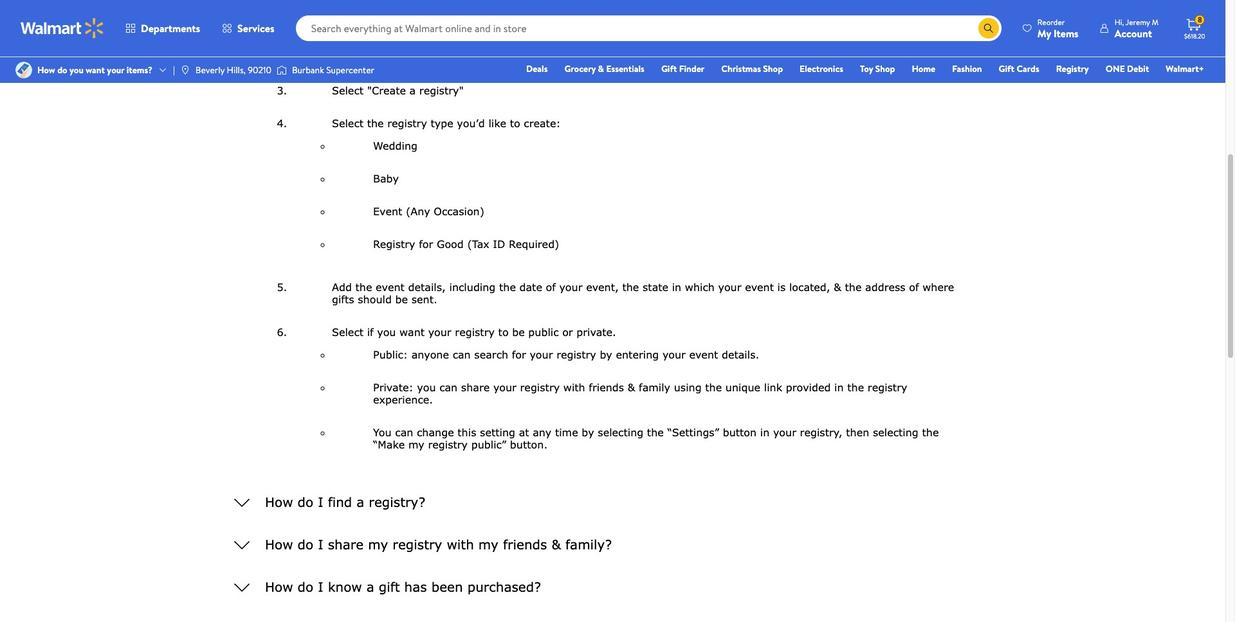 Task type: describe. For each thing, give the bounding box(es) containing it.
supercenter
[[326, 64, 375, 77]]

deals
[[526, 62, 548, 75]]

services
[[238, 21, 275, 35]]

gift for gift cards
[[999, 62, 1015, 75]]

 image for burbank supercenter
[[277, 64, 287, 77]]

$618.20
[[1185, 32, 1206, 41]]

christmas shop
[[722, 62, 783, 75]]

Walmart Site-Wide search field
[[296, 15, 1002, 41]]

departments
[[141, 21, 200, 35]]

gift finder
[[662, 62, 705, 75]]

fashion link
[[947, 62, 988, 76]]

electronics
[[800, 62, 844, 75]]

how do you want your items?
[[37, 64, 153, 77]]

reorder my items
[[1038, 16, 1079, 40]]

want
[[86, 64, 105, 77]]

registry link
[[1051, 62, 1095, 76]]

toy shop link
[[855, 62, 901, 76]]

90210
[[248, 64, 272, 77]]

beverly hills, 90210
[[196, 64, 272, 77]]

gift cards link
[[993, 62, 1046, 76]]

&
[[598, 62, 604, 75]]

m
[[1152, 16, 1159, 27]]

hi,
[[1115, 16, 1125, 27]]

departments button
[[115, 13, 211, 44]]

search icon image
[[984, 23, 994, 33]]

hills,
[[227, 64, 246, 77]]

burbank
[[292, 64, 324, 77]]

debit
[[1128, 62, 1150, 75]]

grocery & essentials link
[[559, 62, 651, 76]]

my
[[1038, 26, 1052, 40]]

toy shop
[[860, 62, 895, 75]]

jeremy
[[1126, 16, 1151, 27]]

shop for toy shop
[[876, 62, 895, 75]]

shop for christmas shop
[[763, 62, 783, 75]]

toy
[[860, 62, 874, 75]]

8 $618.20
[[1185, 14, 1206, 41]]

items
[[1054, 26, 1079, 40]]

deals link
[[521, 62, 554, 76]]

walmart+
[[1166, 62, 1205, 75]]

your
[[107, 64, 124, 77]]

electronics link
[[794, 62, 850, 76]]

account
[[1115, 26, 1153, 40]]

cards
[[1017, 62, 1040, 75]]

how
[[37, 64, 55, 77]]

beverly
[[196, 64, 225, 77]]



Task type: locate. For each thing, give the bounding box(es) containing it.
1 gift from the left
[[662, 62, 677, 75]]

Search search field
[[296, 15, 1002, 41]]

reorder
[[1038, 16, 1065, 27]]

shop
[[763, 62, 783, 75], [876, 62, 895, 75]]

burbank supercenter
[[292, 64, 375, 77]]

gift left cards
[[999, 62, 1015, 75]]

items?
[[127, 64, 153, 77]]

 image
[[15, 62, 32, 79], [277, 64, 287, 77]]

2 gift from the left
[[999, 62, 1015, 75]]

gift for gift finder
[[662, 62, 677, 75]]

 image
[[180, 65, 190, 75]]

gift finder link
[[656, 62, 711, 76]]

walmart+ link
[[1161, 62, 1211, 76]]

0 horizontal spatial gift
[[662, 62, 677, 75]]

2 shop from the left
[[876, 62, 895, 75]]

grocery
[[565, 62, 596, 75]]

0 horizontal spatial  image
[[15, 62, 32, 79]]

one debit link
[[1100, 62, 1155, 76]]

one
[[1106, 62, 1125, 75]]

walmart image
[[21, 18, 104, 39]]

gift cards
[[999, 62, 1040, 75]]

 image left how
[[15, 62, 32, 79]]

finder
[[679, 62, 705, 75]]

essentials
[[606, 62, 645, 75]]

home link
[[906, 62, 942, 76]]

1 horizontal spatial gift
[[999, 62, 1015, 75]]

do
[[57, 64, 67, 77]]

christmas shop link
[[716, 62, 789, 76]]

grocery & essentials
[[565, 62, 645, 75]]

1 shop from the left
[[763, 62, 783, 75]]

|
[[173, 64, 175, 77]]

shop inside "link"
[[763, 62, 783, 75]]

you
[[70, 64, 84, 77]]

 image right 90210
[[277, 64, 287, 77]]

home
[[912, 62, 936, 75]]

1 horizontal spatial shop
[[876, 62, 895, 75]]

christmas
[[722, 62, 761, 75]]

gift left finder at right
[[662, 62, 677, 75]]

services button
[[211, 13, 286, 44]]

shop right toy
[[876, 62, 895, 75]]

one debit
[[1106, 62, 1150, 75]]

gift
[[662, 62, 677, 75], [999, 62, 1015, 75]]

 image for how do you want your items?
[[15, 62, 32, 79]]

registry
[[1057, 62, 1089, 75]]

shop right christmas
[[763, 62, 783, 75]]

hi, jeremy m account
[[1115, 16, 1159, 40]]

1 horizontal spatial  image
[[277, 64, 287, 77]]

fashion
[[953, 62, 982, 75]]

0 horizontal spatial shop
[[763, 62, 783, 75]]

8
[[1198, 14, 1203, 25]]



Task type: vqa. For each thing, say whether or not it's contained in the screenshot.
ideas
no



